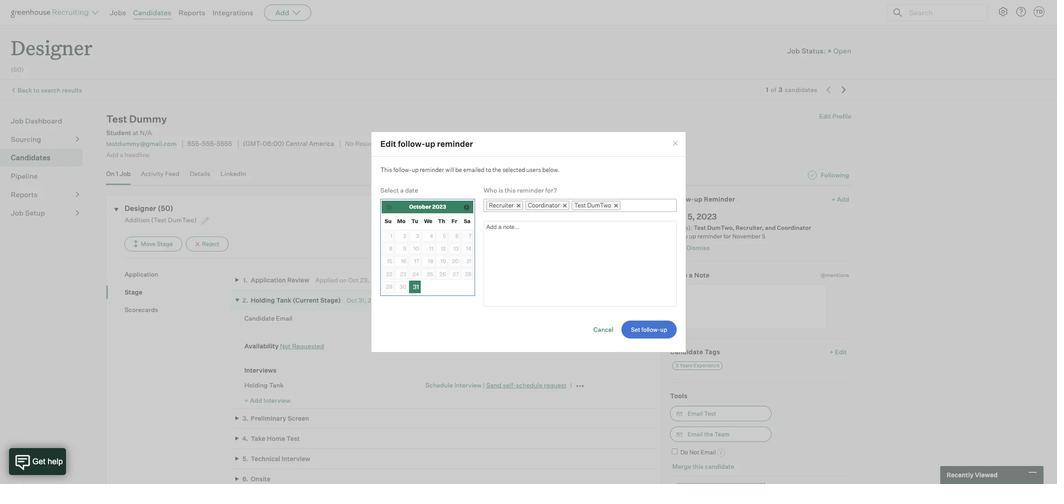 Task type: vqa. For each thing, say whether or not it's contained in the screenshot.
backgrounds
no



Task type: locate. For each thing, give the bounding box(es) containing it.
candidate
[[245, 315, 275, 322], [670, 348, 703, 356]]

a left 'date'
[[400, 186, 404, 194]]

(50) up the back
[[11, 66, 24, 73]]

coordinator right and
[[777, 224, 811, 231]]

(50) up addition (test dumtwo)
[[158, 204, 173, 213]]

email inside button
[[688, 410, 703, 417]]

None text field
[[621, 200, 632, 211], [670, 284, 828, 329], [621, 200, 632, 211], [670, 284, 828, 329]]

06:00)
[[263, 140, 284, 148]]

users
[[527, 166, 541, 174]]

3 right the 2
[[416, 233, 419, 239]]

holding right 2.
[[251, 297, 275, 304]]

1 horizontal spatial to
[[486, 166, 491, 174]]

tools
[[670, 392, 688, 400]]

this
[[505, 186, 516, 194], [693, 463, 704, 471]]

1 horizontal spatial stage
[[157, 240, 173, 248]]

1 vertical spatial 3
[[416, 233, 419, 239]]

0 vertical spatial candidates link
[[133, 8, 171, 17]]

1 vertical spatial (50)
[[158, 204, 173, 213]]

jobs link
[[110, 8, 126, 17]]

candidates down sourcing
[[11, 153, 51, 162]]

3 for 3 years experience
[[676, 363, 679, 369]]

0 vertical spatial 1
[[766, 86, 769, 94]]

5
[[443, 233, 446, 239], [762, 233, 766, 240]]

this right is
[[505, 186, 516, 194]]

2023 up "th"
[[432, 204, 446, 210]]

on
[[106, 170, 115, 177]]

1 horizontal spatial 3
[[676, 363, 679, 369]]

0 vertical spatial follow-
[[398, 139, 425, 149]]

10
[[414, 245, 419, 252]]

reminder up be
[[437, 139, 473, 149]]

follow- for this
[[394, 166, 412, 174]]

select a date
[[381, 186, 418, 194]]

recruiter
[[489, 202, 514, 209]]

2023
[[432, 204, 446, 210], [697, 212, 717, 222], [371, 276, 386, 284], [413, 276, 428, 284], [456, 276, 472, 284], [368, 297, 383, 304]]

reminder for this follow-up reminder will be emailed to the selected users below.
[[420, 166, 444, 174]]

designer (50)
[[125, 204, 173, 213]]

0 vertical spatial |
[[387, 276, 389, 284]]

tank left (current
[[276, 297, 292, 304]]

3 inside "edit follow-up reminder" dialog
[[416, 233, 419, 239]]

test inside button
[[705, 410, 716, 417]]

23
[[400, 271, 407, 277]]

1 up 8
[[391, 233, 393, 239]]

0 vertical spatial to
[[34, 86, 39, 94]]

0 vertical spatial (50)
[[11, 66, 24, 73]]

sourcing
[[11, 135, 41, 144]]

candidate email
[[245, 315, 293, 322]]

onsite
[[251, 475, 271, 483]]

edit inside + edit link
[[835, 348, 847, 356]]

job for job status:
[[788, 46, 800, 55]]

1 vertical spatial +
[[830, 348, 834, 356]]

| left the 23
[[387, 276, 389, 284]]

edit inside "edit follow-up reminder" dialog
[[381, 139, 396, 149]]

0 horizontal spatial 3
[[416, 233, 419, 239]]

8
[[389, 245, 393, 252]]

reports left integrations
[[179, 8, 205, 17]]

a left note
[[689, 271, 693, 279]]

up inside nov 5, 2023 user(s): test dumtwo, recruiter, and coordinator follow up reminder for november 5 edit dismiss
[[689, 233, 696, 240]]

reminder down dumtwo,
[[698, 233, 723, 240]]

date
[[405, 186, 418, 194]]

1 vertical spatial designer
[[125, 204, 156, 213]]

0 horizontal spatial (50)
[[11, 66, 24, 73]]

dumtwo
[[588, 202, 612, 209]]

selected
[[503, 166, 525, 174]]

oct 31, 2023
[[347, 297, 383, 304]]

1 horizontal spatial coordinator
[[777, 224, 811, 231]]

1 horizontal spatial the
[[705, 431, 713, 438]]

1 vertical spatial reports
[[11, 190, 38, 199]]

0 horizontal spatial a
[[120, 151, 123, 158]]

designer up addition
[[125, 204, 156, 213]]

reports link
[[179, 8, 205, 17], [11, 189, 79, 200]]

0 horizontal spatial this
[[505, 186, 516, 194]]

1 horizontal spatial 1
[[391, 233, 393, 239]]

2023 left "22"
[[371, 276, 386, 284]]

interview for 5. technical interview
[[282, 455, 310, 463]]

test down the 5,
[[694, 224, 706, 231]]

1 horizontal spatial a
[[400, 186, 404, 194]]

reminder inside nov 5, 2023 user(s): test dumtwo, recruiter, and coordinator follow up reminder for november 5 edit dismiss
[[698, 233, 723, 240]]

reminder for who is this reminder for?
[[517, 186, 544, 194]]

0 vertical spatial this
[[505, 186, 516, 194]]

1 horizontal spatial |
[[483, 381, 485, 389]]

2023 right the 5,
[[697, 212, 717, 222]]

candidate up years
[[670, 348, 703, 356]]

3 left years
[[676, 363, 679, 369]]

candidates right jobs
[[133, 8, 171, 17]]

555- up details
[[202, 140, 217, 148]]

2 horizontal spatial 3
[[779, 86, 783, 94]]

0 horizontal spatial candidates link
[[11, 152, 79, 163]]

emailed
[[464, 166, 485, 174]]

will
[[446, 166, 454, 174]]

reports link left integrations
[[179, 8, 205, 17]]

dumtwo)
[[168, 216, 197, 224]]

0 horizontal spatial stage
[[125, 288, 143, 296]]

1 vertical spatial to
[[486, 166, 491, 174]]

2 555- from the left
[[202, 140, 217, 148]]

1 vertical spatial interview
[[264, 397, 291, 404]]

test left dumtwo
[[575, 202, 586, 209]]

october 2023
[[409, 204, 446, 210]]

0 vertical spatial candidate
[[245, 315, 275, 322]]

+ for + add interview
[[245, 397, 249, 404]]

test up 'student' on the left top
[[106, 113, 127, 125]]

interview up 3. preliminary screen
[[264, 397, 291, 404]]

a
[[120, 151, 123, 158], [400, 186, 404, 194], [689, 271, 693, 279]]

results
[[62, 86, 82, 94]]

1
[[766, 86, 769, 94], [116, 170, 118, 177], [391, 233, 393, 239]]

1 horizontal spatial this
[[693, 463, 704, 471]]

2 vertical spatial interview
[[282, 455, 310, 463]]

1 horizontal spatial candidate
[[670, 348, 703, 356]]

a for add
[[120, 151, 123, 158]]

a inside "edit follow-up reminder" dialog
[[400, 186, 404, 194]]

oct down 1. application review applied on  oct 23, 2023 | oct 23, 2023 – oct 31, 2023 at the left of the page
[[347, 297, 357, 304]]

oct right on at the left
[[348, 276, 359, 284]]

designer down greenhouse recruiting image
[[11, 34, 93, 61]]

4. take home test
[[242, 435, 300, 442]]

recruiter,
[[736, 224, 764, 231]]

23,
[[360, 276, 369, 284], [402, 276, 411, 284]]

add a headline
[[106, 151, 150, 158]]

1 vertical spatial stage
[[125, 288, 143, 296]]

31 link
[[409, 281, 421, 293]]

edit profile link
[[820, 112, 852, 120]]

6.
[[242, 475, 248, 483]]

31, right 26
[[447, 276, 455, 284]]

0 vertical spatial stage
[[157, 240, 173, 248]]

0 vertical spatial tank
[[276, 297, 292, 304]]

stage right move
[[157, 240, 173, 248]]

interview
[[455, 381, 482, 389], [264, 397, 291, 404], [282, 455, 310, 463]]

add inside "+ add" link
[[837, 195, 850, 203]]

0 horizontal spatial application
[[125, 270, 158, 278]]

td button
[[1034, 6, 1045, 17]]

up up dismiss
[[689, 233, 696, 240]]

0 vertical spatial designer
[[11, 34, 93, 61]]

2 horizontal spatial a
[[689, 271, 693, 279]]

interview down home
[[282, 455, 310, 463]]

0 vertical spatial the
[[493, 166, 501, 174]]

follow- right this
[[394, 166, 412, 174]]

to right emailed
[[486, 166, 491, 174]]

home
[[267, 435, 285, 442]]

+ for + add
[[832, 195, 836, 203]]

0 horizontal spatial reports link
[[11, 189, 79, 200]]

experience
[[694, 363, 720, 369]]

2023 down 21
[[456, 276, 472, 284]]

this down do not email
[[693, 463, 704, 471]]

reports link up the job setup link
[[11, 189, 79, 200]]

candidate down 2.
[[245, 315, 275, 322]]

take
[[251, 435, 266, 442]]

on
[[340, 276, 347, 284]]

2 vertical spatial 3
[[676, 363, 679, 369]]

5 down and
[[762, 233, 766, 240]]

a left the headline
[[120, 151, 123, 158]]

2 vertical spatial +
[[245, 397, 249, 404]]

select
[[381, 186, 399, 194]]

23, up oct 31, 2023
[[360, 276, 369, 284]]

dismiss
[[687, 244, 710, 251]]

2 horizontal spatial 1
[[766, 86, 769, 94]]

19
[[441, 258, 446, 265]]

holding down interviews
[[245, 382, 268, 389]]

0 vertical spatial holding
[[251, 297, 275, 304]]

0 horizontal spatial designer
[[11, 34, 93, 61]]

email up email the team
[[688, 410, 703, 417]]

7
[[469, 233, 472, 239]]

job left setup
[[11, 209, 23, 218]]

31, down 1. application review applied on  oct 23, 2023 | oct 23, 2023 – oct 31, 2023 at the left of the page
[[359, 297, 367, 304]]

designer for designer (50)
[[125, 204, 156, 213]]

18
[[428, 258, 433, 265]]

2
[[404, 233, 407, 239]]

1 vertical spatial candidate
[[670, 348, 703, 356]]

1 left of
[[766, 86, 769, 94]]

0 vertical spatial 3
[[779, 86, 783, 94]]

application down move
[[125, 270, 158, 278]]

1 right on
[[116, 170, 118, 177]]

555- left '5555'
[[188, 140, 202, 148]]

to
[[34, 86, 39, 94], [486, 166, 491, 174]]

designer link
[[11, 25, 93, 63]]

applied
[[315, 276, 338, 284]]

1 for 1 of 3 candidates
[[766, 86, 769, 94]]

follow- right resume
[[398, 139, 425, 149]]

1 horizontal spatial designer
[[125, 204, 156, 213]]

1 horizontal spatial reports
[[179, 8, 205, 17]]

3 right of
[[779, 86, 783, 94]]

for?
[[546, 186, 557, 194]]

application right 1.
[[251, 276, 286, 284]]

1 vertical spatial |
[[483, 381, 485, 389]]

test up email the team
[[705, 410, 716, 417]]

stage up scorecards
[[125, 288, 143, 296]]

+ for + edit
[[830, 348, 834, 356]]

None submit
[[622, 321, 677, 339]]

reports
[[179, 8, 205, 17], [11, 190, 38, 199]]

0 horizontal spatial candidate
[[245, 315, 275, 322]]

the inside email the team 'button'
[[705, 431, 713, 438]]

edit inside nov 5, 2023 user(s): test dumtwo, recruiter, and coordinator follow up reminder for november 5 edit dismiss
[[670, 244, 682, 251]]

1 vertical spatial 1
[[116, 170, 118, 177]]

coordinator inside "edit follow-up reminder" dialog
[[528, 202, 560, 209]]

1 vertical spatial coordinator
[[777, 224, 811, 231]]

0 horizontal spatial to
[[34, 86, 39, 94]]

0 vertical spatial a
[[120, 151, 123, 158]]

candidates link right jobs
[[133, 8, 171, 17]]

the left team
[[705, 431, 713, 438]]

job up sourcing
[[11, 116, 23, 125]]

email up not
[[688, 431, 703, 438]]

1 horizontal spatial candidates link
[[133, 8, 171, 17]]

coordinator inside nov 5, 2023 user(s): test dumtwo, recruiter, and coordinator follow up reminder for november 5 edit dismiss
[[777, 224, 811, 231]]

job for job dashboard
[[11, 116, 23, 125]]

1 horizontal spatial 5
[[762, 233, 766, 240]]

note
[[695, 271, 710, 279]]

2 vertical spatial 1
[[391, 233, 393, 239]]

testdummy@gmail.com link
[[106, 140, 177, 148]]

tags
[[705, 348, 721, 356]]

schedule
[[426, 381, 453, 389]]

1 horizontal spatial (50)
[[158, 204, 173, 213]]

0 vertical spatial reports link
[[179, 8, 205, 17]]

dashboard
[[25, 116, 62, 125]]

details
[[190, 170, 210, 177]]

0 horizontal spatial 5
[[443, 233, 446, 239]]

5 inside nov 5, 2023 user(s): test dumtwo, recruiter, and coordinator follow up reminder for november 5 edit dismiss
[[762, 233, 766, 240]]

linkedin link
[[221, 170, 246, 183]]

5 inside "edit follow-up reminder" dialog
[[443, 233, 446, 239]]

to inside "edit follow-up reminder" dialog
[[486, 166, 491, 174]]

0 horizontal spatial 23,
[[360, 276, 369, 284]]

coordinator down for?
[[528, 202, 560, 209]]

candidates link up pipeline link in the top of the page
[[11, 152, 79, 163]]

follow-
[[670, 195, 695, 203]]

0 vertical spatial coordinator
[[528, 202, 560, 209]]

Search text field
[[907, 6, 980, 19]]

0 vertical spatial interview
[[455, 381, 482, 389]]

stage inside "link"
[[125, 288, 143, 296]]

5.
[[243, 455, 248, 463]]

1 vertical spatial follow-
[[394, 166, 412, 174]]

0 vertical spatial 31,
[[447, 276, 455, 284]]

0 horizontal spatial candidates
[[11, 153, 51, 162]]

2 vertical spatial a
[[689, 271, 693, 279]]

to right the back
[[34, 86, 39, 94]]

application inside application link
[[125, 270, 158, 278]]

| left send
[[483, 381, 485, 389]]

1 23, from the left
[[360, 276, 369, 284]]

0 horizontal spatial 1
[[116, 170, 118, 177]]

5 up 12
[[443, 233, 446, 239]]

23, left 24
[[402, 276, 411, 284]]

technical
[[251, 455, 280, 463]]

candidate for nov 5, 2023
[[670, 348, 703, 356]]

holding tank
[[245, 382, 284, 389]]

1 horizontal spatial 23,
[[402, 276, 411, 284]]

the left selected
[[493, 166, 501, 174]]

(test
[[151, 216, 167, 224]]

dismiss link
[[687, 244, 710, 251]]

reminder down users
[[517, 186, 544, 194]]

1 vertical spatial the
[[705, 431, 713, 438]]

su
[[385, 218, 392, 225]]

1 vertical spatial candidates
[[11, 153, 51, 162]]

1 vertical spatial 31,
[[359, 297, 367, 304]]

mo
[[397, 218, 406, 225]]

1 vertical spatial this
[[693, 463, 704, 471]]

test inside "edit follow-up reminder" dialog
[[575, 202, 586, 209]]

555-
[[188, 140, 202, 148], [202, 140, 217, 148]]

4.
[[242, 435, 249, 442]]

0 horizontal spatial the
[[493, 166, 501, 174]]

merge
[[673, 463, 692, 471]]

following link
[[821, 171, 850, 180]]

availability
[[245, 342, 279, 350]]

1 inside "edit follow-up reminder" dialog
[[391, 233, 393, 239]]

1 vertical spatial a
[[400, 186, 404, 194]]

reminder left will on the left top of the page
[[420, 166, 444, 174]]

tank up + add interview at the left
[[269, 382, 284, 389]]

1 vertical spatial tank
[[269, 382, 284, 389]]

0 vertical spatial +
[[832, 195, 836, 203]]

0 horizontal spatial coordinator
[[528, 202, 560, 209]]

td button
[[1032, 4, 1047, 19]]

test
[[106, 113, 127, 125], [575, 202, 586, 209], [694, 224, 706, 231], [705, 410, 716, 417], [286, 435, 300, 442]]

26
[[440, 271, 446, 277]]

reports down pipeline
[[11, 190, 38, 199]]

interview left send
[[455, 381, 482, 389]]

send
[[486, 381, 502, 389]]

follow- for edit
[[398, 139, 425, 149]]

0 vertical spatial candidates
[[133, 8, 171, 17]]

edit follow-up reminder dialog
[[371, 131, 686, 353]]

test right home
[[286, 435, 300, 442]]

job left status: on the right top of the page
[[788, 46, 800, 55]]



Task type: describe. For each thing, give the bounding box(es) containing it.
be
[[456, 166, 462, 174]]

application link
[[125, 270, 231, 279]]

reminder for edit follow-up reminder
[[437, 139, 473, 149]]

(current
[[293, 297, 319, 304]]

24
[[413, 271, 419, 277]]

job status:
[[788, 46, 826, 55]]

oct down '15'
[[391, 276, 401, 284]]

following
[[821, 171, 850, 179]]

back to search results
[[18, 86, 82, 94]]

back
[[18, 86, 32, 94]]

viewed
[[975, 471, 998, 479]]

reject
[[202, 240, 219, 248]]

(gmt-06:00) central america
[[243, 140, 334, 148]]

is
[[499, 186, 504, 194]]

years
[[680, 363, 693, 369]]

3 for 3
[[416, 233, 419, 239]]

oct right –
[[435, 276, 446, 284]]

1 vertical spatial reports link
[[11, 189, 79, 200]]

3.
[[243, 415, 248, 422]]

test dumtwo
[[575, 202, 612, 209]]

a for make
[[689, 271, 693, 279]]

2. holding tank (current stage)
[[242, 297, 341, 304]]

test dummy student at n/a
[[106, 113, 167, 137]]

headline
[[125, 151, 150, 158]]

close image
[[672, 140, 679, 147]]

follow
[[670, 233, 688, 240]]

reject button
[[186, 237, 229, 252]]

3 years experience
[[676, 363, 720, 369]]

@mentions
[[821, 272, 850, 279]]

1 horizontal spatial candidates
[[133, 8, 171, 17]]

2023 inside "edit follow-up reminder" dialog
[[432, 204, 446, 210]]

do not email
[[681, 449, 716, 456]]

job for job setup
[[11, 209, 23, 218]]

configure image
[[998, 6, 1009, 17]]

designer for designer
[[11, 34, 93, 61]]

test inside test dummy student at n/a
[[106, 113, 127, 125]]

scorecards
[[125, 306, 158, 314]]

addition (test dumtwo)
[[125, 216, 198, 224]]

screen
[[288, 415, 309, 422]]

5,
[[688, 212, 695, 222]]

1 horizontal spatial reports link
[[179, 8, 205, 17]]

activity
[[141, 170, 164, 177]]

nov
[[670, 212, 686, 222]]

6. onsite
[[242, 475, 271, 483]]

2.
[[242, 297, 248, 304]]

greenhouse recruiting image
[[11, 7, 92, 18]]

2 23, from the left
[[402, 276, 411, 284]]

the inside "edit follow-up reminder" dialog
[[493, 166, 501, 174]]

email inside 'button'
[[688, 431, 703, 438]]

job right on
[[120, 170, 131, 177]]

preliminary
[[251, 415, 286, 422]]

on 1 job link
[[106, 170, 131, 183]]

merge this candidate
[[673, 463, 735, 471]]

21
[[467, 258, 472, 265]]

555-555-5555
[[188, 140, 232, 148]]

interviews
[[245, 366, 277, 374]]

team
[[715, 431, 730, 438]]

this inside "edit follow-up reminder" dialog
[[505, 186, 516, 194]]

below.
[[543, 166, 560, 174]]

we
[[424, 218, 433, 225]]

recently
[[947, 471, 974, 479]]

1 555- from the left
[[188, 140, 202, 148]]

setup
[[25, 209, 45, 218]]

reminder
[[704, 195, 736, 203]]

addition
[[125, 216, 150, 224]]

email test button
[[670, 406, 772, 421]]

recently viewed
[[947, 471, 998, 479]]

1 horizontal spatial 31,
[[447, 276, 455, 284]]

provided
[[381, 140, 408, 148]]

edit link
[[670, 244, 682, 251]]

16
[[401, 258, 407, 265]]

25
[[427, 271, 433, 277]]

1. application review applied on  oct 23, 2023 | oct 23, 2023 – oct 31, 2023
[[243, 276, 472, 284]]

resume
[[355, 140, 380, 148]]

feed
[[165, 170, 180, 177]]

1 vertical spatial candidates link
[[11, 152, 79, 163]]

0 horizontal spatial |
[[387, 276, 389, 284]]

td
[[1036, 9, 1043, 15]]

2023 down 1. application review applied on  oct 23, 2023 | oct 23, 2023 – oct 31, 2023 at the left of the page
[[368, 297, 383, 304]]

2023 left –
[[413, 276, 428, 284]]

Add a note... text field
[[484, 221, 677, 307]]

test inside nov 5, 2023 user(s): test dumtwo, recruiter, and coordinator follow up reminder for november 5 edit dismiss
[[694, 224, 706, 231]]

october
[[409, 204, 431, 210]]

open
[[834, 46, 852, 55]]

1 vertical spatial holding
[[245, 382, 268, 389]]

sourcing link
[[11, 134, 79, 145]]

nov 5, 2023 user(s): test dumtwo, recruiter, and coordinator follow up reminder for november 5 edit dismiss
[[670, 212, 811, 251]]

+ add interview link
[[245, 397, 291, 404]]

user(s):
[[670, 224, 693, 231]]

up right provided
[[425, 139, 436, 149]]

search
[[41, 86, 61, 94]]

add inside add popup button
[[275, 8, 289, 17]]

self-
[[503, 381, 516, 389]]

on 1 job
[[106, 170, 131, 177]]

status:
[[802, 46, 826, 55]]

of
[[771, 86, 777, 94]]

candidates
[[785, 86, 818, 94]]

email right not
[[701, 449, 716, 456]]

interview for + add interview
[[264, 397, 291, 404]]

15
[[387, 258, 393, 265]]

1 horizontal spatial application
[[251, 276, 286, 284]]

1 of 3 candidates
[[766, 86, 818, 94]]

integrations link
[[213, 8, 253, 17]]

up up the 5,
[[695, 195, 703, 203]]

who is this reminder for?
[[484, 186, 557, 194]]

tu
[[412, 218, 418, 225]]

0 horizontal spatial 31,
[[359, 297, 367, 304]]

this
[[381, 166, 392, 174]]

4
[[430, 233, 433, 239]]

make
[[670, 271, 688, 279]]

stage inside button
[[157, 240, 173, 248]]

1.
[[243, 276, 248, 284]]

not
[[690, 449, 700, 456]]

up up 'date'
[[412, 166, 419, 174]]

0 horizontal spatial reports
[[11, 190, 38, 199]]

schedule interview link
[[426, 381, 482, 389]]

none submit inside "edit follow-up reminder" dialog
[[622, 321, 677, 339]]

student
[[106, 129, 131, 137]]

2023 inside nov 5, 2023 user(s): test dumtwo, recruiter, and coordinator follow up reminder for november 5 edit dismiss
[[697, 212, 717, 222]]

0 vertical spatial reports
[[179, 8, 205, 17]]

+ add interview
[[245, 397, 291, 404]]

candidate for applied on  oct 23, 2023
[[245, 315, 275, 322]]

email down 2. holding tank (current stage)
[[276, 315, 293, 322]]

profile
[[833, 112, 852, 120]]

dummy
[[129, 113, 167, 125]]

Do Not Email checkbox
[[672, 449, 678, 454]]

send self-schedule request link
[[486, 381, 567, 389]]

a for select
[[400, 186, 404, 194]]

1 for 1
[[391, 233, 393, 239]]

back to search results link
[[18, 86, 82, 94]]



